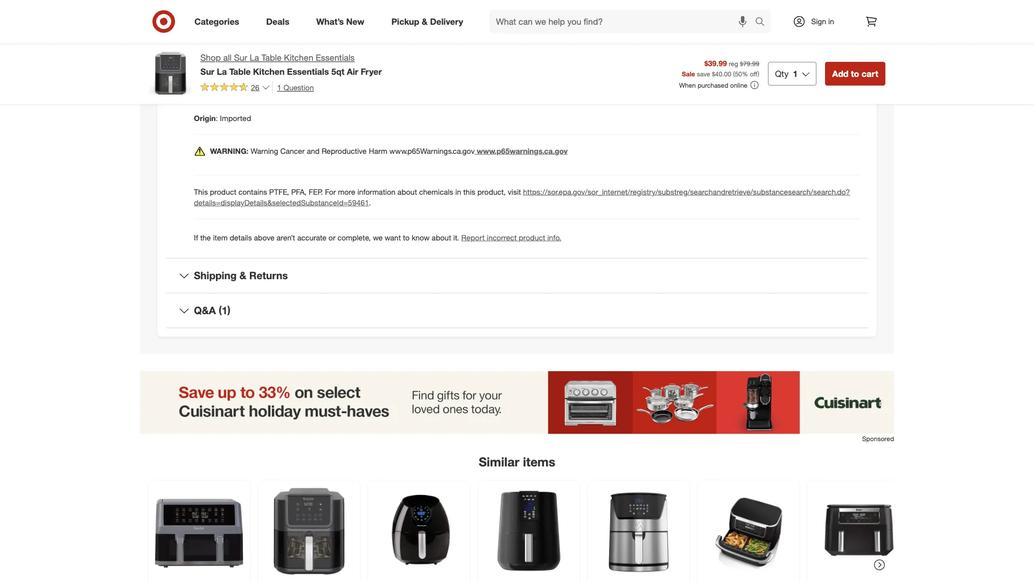 Task type: describe. For each thing, give the bounding box(es) containing it.
: for imported
[[216, 113, 218, 123]]

origin : imported
[[194, 113, 251, 123]]

0 horizontal spatial la
[[217, 66, 227, 77]]

categories link
[[185, 10, 253, 33]]

this
[[194, 187, 208, 197]]

1 vertical spatial 1
[[277, 83, 281, 92]]

information
[[357, 187, 395, 197]]

1 horizontal spatial la
[[250, 53, 259, 63]]

shipping
[[194, 270, 237, 282]]

& for shipping
[[239, 270, 246, 282]]

: left 072-
[[266, 81, 268, 90]]

details=displaydetails&selectedsubstanceid=59461
[[194, 198, 369, 207]]

aren't
[[277, 233, 295, 242]]

we
[[373, 233, 383, 242]]

similar
[[479, 455, 520, 470]]

new
[[346, 16, 364, 27]]

(1)
[[219, 305, 231, 317]]

what's
[[316, 16, 344, 27]]

www.p65warnings.ca.gov
[[477, 146, 568, 156]]

items
[[523, 455, 555, 470]]

info.
[[547, 233, 561, 242]]

sur la table kitchen essentials 8qt air fryer black image
[[265, 487, 353, 576]]

online
[[730, 81, 748, 89]]

deals link
[[257, 10, 303, 33]]

1 vertical spatial product
[[519, 233, 545, 242]]

1 horizontal spatial .
[[369, 198, 371, 207]]

to inside the add to cart "button"
[[851, 68, 859, 79]]

1151
[[297, 81, 313, 90]]

warning
[[251, 146, 278, 156]]

know
[[412, 233, 430, 242]]

upc
[[194, 48, 210, 57]]

item
[[213, 233, 228, 242]]

04-
[[285, 81, 297, 90]]

the
[[200, 233, 211, 242]]

powerxl 5qt single basket air fryer - black image
[[375, 487, 463, 576]]

26
[[251, 83, 259, 92]]

)
[[758, 70, 759, 78]]

pickup & delivery
[[391, 16, 463, 27]]

: for 89039437
[[212, 15, 214, 24]]

q&a
[[194, 305, 216, 317]]

qty 1
[[775, 68, 798, 79]]

What can we help you find? suggestions appear below search field
[[490, 10, 758, 33]]

ptfe,
[[269, 187, 289, 197]]

$39.99
[[704, 58, 727, 68]]

search button
[[750, 10, 776, 36]]

www.p65warnings.ca.gov
[[389, 146, 475, 156]]

incorrect
[[487, 233, 517, 242]]

$
[[712, 70, 715, 78]]

item number (dpci) : 072-04-1151
[[194, 81, 313, 90]]

tcin
[[194, 15, 212, 24]]

or
[[329, 233, 335, 242]]

0 vertical spatial 1
[[793, 68, 798, 79]]

fep
[[309, 187, 321, 197]]

pickup & delivery link
[[382, 10, 477, 33]]

1 vertical spatial to
[[403, 233, 410, 242]]

visit
[[508, 187, 521, 197]]

similar items
[[479, 455, 555, 470]]

072-
[[270, 81, 285, 90]]

89039437
[[216, 15, 249, 24]]

deals
[[266, 16, 289, 27]]

: for 810115941323
[[210, 48, 212, 57]]

for more information about chemicals in this product, visit
[[325, 187, 521, 197]]

warning:
[[210, 146, 249, 156]]

this product contains ptfe, pfa, fep .
[[194, 187, 325, 197]]

question
[[283, 83, 314, 92]]

product,
[[477, 187, 506, 197]]

all
[[223, 53, 232, 63]]

shipping & returns button
[[166, 259, 868, 293]]

item
[[194, 81, 210, 90]]

add
[[832, 68, 849, 79]]

sign
[[811, 17, 826, 26]]

when
[[679, 81, 696, 89]]

sponsored
[[862, 435, 894, 443]]

accurate
[[297, 233, 327, 242]]

1 vertical spatial kitchen
[[253, 66, 285, 77]]

for
[[325, 187, 336, 197]]

when purchased online
[[679, 81, 748, 89]]

https://sor.epa.gov/sor_internet/registry/substreg/searchandretrieve/substancesearch/search.do? details=displaydetails&selectedsubstanceid=59461 link
[[194, 187, 850, 207]]

want
[[385, 233, 401, 242]]

sign in
[[811, 17, 834, 26]]

add to cart
[[832, 68, 878, 79]]

number
[[212, 81, 241, 90]]



Task type: locate. For each thing, give the bounding box(es) containing it.
0 horizontal spatial sur
[[200, 66, 214, 77]]

1 right qty at the right top of the page
[[793, 68, 798, 79]]

kitchen
[[284, 53, 313, 63], [253, 66, 285, 77]]

pickup
[[391, 16, 419, 27]]

0 horizontal spatial table
[[229, 66, 251, 77]]

origin
[[194, 113, 216, 123]]

shop all sur la table kitchen essentials sur la table kitchen essentials 5qt air fryer
[[200, 53, 382, 77]]

product right this
[[210, 187, 236, 197]]

advertisement region
[[140, 372, 894, 435]]

0 horizontal spatial in
[[455, 187, 461, 197]]

above
[[254, 233, 275, 242]]

1 vertical spatial table
[[229, 66, 251, 77]]

$79.99
[[740, 59, 759, 68]]

table up 072-
[[261, 53, 282, 63]]

what's new
[[316, 16, 364, 27]]

essentials up 5qt
[[316, 53, 355, 63]]

reg
[[729, 59, 738, 68]]

$39.99 reg $79.99 sale save $ 40.00 ( 50 % off )
[[682, 58, 759, 78]]

. down information
[[369, 198, 371, 207]]

search
[[750, 17, 776, 28]]

image of sur la table kitchen essentials 5qt air fryer image
[[149, 52, 192, 95]]

& left returns
[[239, 270, 246, 282]]

contains
[[238, 187, 267, 197]]

0 vertical spatial in
[[828, 17, 834, 26]]

pfa,
[[291, 187, 307, 197]]

1 vertical spatial sur
[[200, 66, 214, 77]]

purchased
[[698, 81, 728, 89]]

0 horizontal spatial &
[[239, 270, 246, 282]]

delivery
[[430, 16, 463, 27]]

if
[[194, 233, 198, 242]]

& inside dropdown button
[[239, 270, 246, 282]]

report incorrect product info. button
[[461, 232, 561, 243]]

sur la table kitchen essentials 11qt double basket air fryer image
[[155, 487, 243, 576]]

about left chemicals
[[398, 187, 417, 197]]

to right want
[[403, 233, 410, 242]]

26 link
[[200, 81, 270, 94]]

fryer
[[361, 66, 382, 77]]

0 horizontal spatial product
[[210, 187, 236, 197]]

qty
[[775, 68, 789, 79]]

:
[[212, 15, 214, 24], [210, 48, 212, 57], [266, 81, 268, 90], [216, 113, 218, 123]]

0 vertical spatial .
[[321, 187, 323, 197]]

www.p65warnings.ca.gov link
[[475, 146, 568, 156]]

la
[[250, 53, 259, 63], [217, 66, 227, 77]]

sur down shop
[[200, 66, 214, 77]]

report
[[461, 233, 485, 242]]

similar items region
[[140, 372, 909, 582]]

off
[[750, 70, 758, 78]]

%
[[742, 70, 748, 78]]

0 vertical spatial &
[[422, 16, 428, 27]]

& right pickup
[[422, 16, 428, 27]]

: left imported
[[216, 113, 218, 123]]

la up number
[[217, 66, 227, 77]]

1 vertical spatial about
[[432, 233, 451, 242]]

.
[[321, 187, 323, 197], [369, 198, 371, 207]]

&
[[422, 16, 428, 27], [239, 270, 246, 282]]

0 horizontal spatial about
[[398, 187, 417, 197]]

save
[[697, 70, 710, 78]]

0 vertical spatial product
[[210, 187, 236, 197]]

chemicals
[[419, 187, 453, 197]]

0 horizontal spatial to
[[403, 233, 410, 242]]

categories
[[194, 16, 239, 27]]

more
[[338, 187, 355, 197]]

shop
[[200, 53, 221, 63]]

. left 'for'
[[321, 187, 323, 197]]

1 horizontal spatial in
[[828, 17, 834, 26]]

1 left 04-
[[277, 83, 281, 92]]

https://sor.epa.gov/sor_internet/registry/substreg/searchandretrieve/substancesearch/search.do? details=displaydetails&selectedsubstanceid=59461
[[194, 187, 850, 207]]

about
[[398, 187, 417, 197], [432, 233, 451, 242]]

1 horizontal spatial table
[[261, 53, 282, 63]]

if the item details above aren't accurate or complete, we want to know about it. report incorrect product info.
[[194, 233, 561, 242]]

kitchen up 072-
[[253, 66, 285, 77]]

air
[[347, 66, 358, 77]]

40.00
[[715, 70, 731, 78]]

essentials up the 1151
[[287, 66, 329, 77]]

1 vertical spatial &
[[239, 270, 246, 282]]

0 vertical spatial table
[[261, 53, 282, 63]]

0 vertical spatial essentials
[[316, 53, 355, 63]]

: left 89039437 on the top of the page
[[212, 15, 214, 24]]

0 vertical spatial to
[[851, 68, 859, 79]]

(
[[733, 70, 735, 78]]

sign in link
[[784, 10, 851, 33]]

0 vertical spatial sur
[[234, 53, 247, 63]]

sale
[[682, 70, 695, 78]]

in right 'sign' at the top
[[828, 17, 834, 26]]

sur right 'all'
[[234, 53, 247, 63]]

uber appliance 5qt 8-function guided digital air fryer - black image
[[485, 487, 573, 576]]

1 vertical spatial essentials
[[287, 66, 329, 77]]

1 vertical spatial in
[[455, 187, 461, 197]]

table up 26 link
[[229, 66, 251, 77]]

: left 'all'
[[210, 48, 212, 57]]

q&a (1) button
[[166, 294, 868, 328]]

1 question
[[277, 83, 314, 92]]

0 vertical spatial la
[[250, 53, 259, 63]]

ninja foodi 6qt 5-in-1 2-basket air fryer with dualzone technology - dz090 image
[[814, 487, 903, 576]]

la right 'all'
[[250, 53, 259, 63]]

cancer
[[280, 146, 305, 156]]

1 horizontal spatial product
[[519, 233, 545, 242]]

shipping & returns
[[194, 270, 288, 282]]

tcin : 89039437
[[194, 15, 249, 24]]

reproductive
[[322, 146, 367, 156]]

& for pickup
[[422, 16, 428, 27]]

product
[[210, 187, 236, 197], [519, 233, 545, 242]]

imported
[[220, 113, 251, 123]]

add to cart button
[[825, 62, 885, 86]]

essentials
[[316, 53, 355, 63], [287, 66, 329, 77]]

0 horizontal spatial .
[[321, 187, 323, 197]]

and
[[307, 146, 320, 156]]

1 horizontal spatial sur
[[234, 53, 247, 63]]

upc : 810115941323
[[194, 48, 265, 57]]

harm
[[369, 146, 387, 156]]

about left it.
[[432, 233, 451, 242]]

1 horizontal spatial to
[[851, 68, 859, 79]]

to
[[851, 68, 859, 79], [403, 233, 410, 242]]

cart
[[862, 68, 878, 79]]

complete,
[[338, 233, 371, 242]]

q&a (1)
[[194, 305, 231, 317]]

5qt
[[331, 66, 344, 77]]

1 horizontal spatial about
[[432, 233, 451, 242]]

to right "add"
[[851, 68, 859, 79]]

1 vertical spatial .
[[369, 198, 371, 207]]

0 vertical spatial kitchen
[[284, 53, 313, 63]]

in left this
[[455, 187, 461, 197]]

details
[[230, 233, 252, 242]]

(dpci)
[[243, 81, 266, 90]]

ninja foodi dualzone flexbasket air fryer with 7-qt megazone dz071 image
[[704, 487, 793, 576]]

810115941323
[[214, 48, 265, 57]]

kitchen up the 1151
[[284, 53, 313, 63]]

1 vertical spatial la
[[217, 66, 227, 77]]

warning: warning  cancer and reproductive harm www.p65warnings.ca.gov www.p65warnings.ca.gov
[[210, 146, 568, 156]]

this
[[463, 187, 475, 197]]

1 horizontal spatial &
[[422, 16, 428, 27]]

uber appliance 5qt 8-function digital touch screen air fryer xl premium - stainless steel image
[[595, 487, 683, 576]]

1 question link
[[272, 81, 314, 94]]

product left info.
[[519, 233, 545, 242]]

0 horizontal spatial 1
[[277, 83, 281, 92]]

0 vertical spatial about
[[398, 187, 417, 197]]

1 horizontal spatial 1
[[793, 68, 798, 79]]

sur
[[234, 53, 247, 63], [200, 66, 214, 77]]



Task type: vqa. For each thing, say whether or not it's contained in the screenshot.
CHAIR within the $649.99 MODERN COZY BARREL SWIVEL CHAIR BROWN/WHITE STRIPE - WOVENBYRD
no



